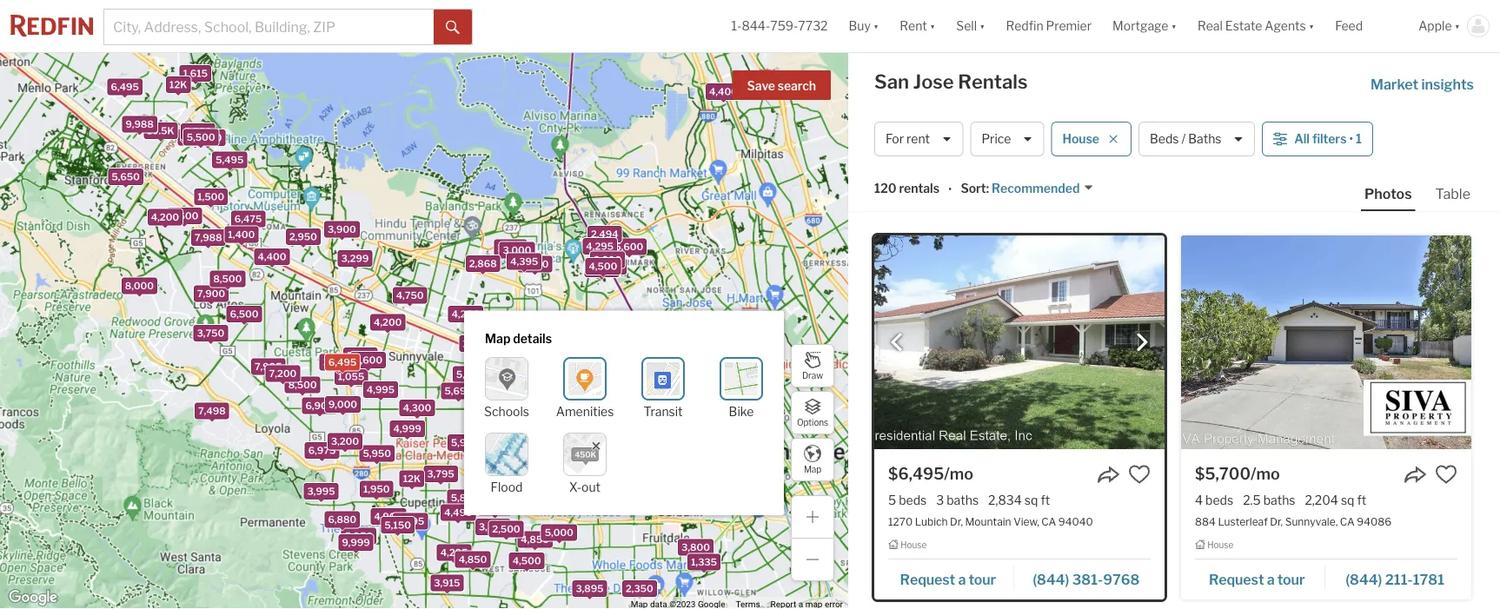 Task type: vqa. For each thing, say whether or not it's contained in the screenshot.
All 23
no



Task type: describe. For each thing, give the bounding box(es) containing it.
map for map details
[[485, 331, 511, 346]]

options
[[797, 418, 829, 428]]

6,975
[[308, 445, 336, 457]]

ft for $5,700 /mo
[[1358, 493, 1367, 508]]

real
[[1198, 19, 1223, 33]]

(844) 381-9768
[[1033, 571, 1140, 588]]

2,204 sq ft
[[1305, 493, 1367, 508]]

a for $6,495 /mo
[[958, 571, 966, 588]]

3,795
[[427, 469, 454, 480]]

10.5k
[[147, 125, 174, 137]]

2.5 baths
[[1243, 493, 1296, 508]]

(844) for $5,700 /mo
[[1346, 571, 1383, 588]]

3
[[937, 493, 944, 508]]

beds / baths
[[1150, 132, 1222, 146]]

1,375
[[463, 338, 488, 350]]

7,200
[[269, 368, 297, 380]]

5,995
[[451, 437, 479, 449]]

5,500
[[187, 132, 215, 143]]

favorite button image
[[1435, 463, 1458, 486]]

4,495
[[444, 507, 472, 519]]

1 vertical spatial 4,400
[[258, 251, 286, 262]]

9,999
[[342, 537, 370, 548]]

1,120
[[490, 415, 515, 427]]

insights
[[1422, 76, 1474, 93]]

3,880
[[479, 522, 507, 533]]

baths for $6,495 /mo
[[947, 493, 979, 508]]

2 vertical spatial 12k
[[403, 474, 421, 485]]

favorite button checkbox
[[1128, 463, 1151, 486]]

request for $5,700
[[1209, 571, 1264, 588]]

0 vertical spatial 3,600
[[170, 210, 198, 222]]

photo of 1270 lubich dr, mountain view, ca 94040 image
[[875, 236, 1165, 449]]

1270 lubich dr, mountain view, ca 94040
[[889, 515, 1094, 528]]

7,498
[[198, 405, 226, 417]]

1 vertical spatial 12k
[[184, 128, 202, 140]]

san jose rentals
[[875, 70, 1028, 93]]

market insights
[[1371, 76, 1474, 93]]

1 vertical spatial 4,850
[[459, 554, 487, 566]]

sell ▾
[[957, 19, 985, 33]]

buy ▾
[[849, 19, 879, 33]]

0 horizontal spatial 3,950
[[194, 132, 222, 143]]

tour for $6,495 /mo
[[969, 571, 996, 588]]

1 horizontal spatial 4,850
[[521, 534, 549, 546]]

4
[[1195, 493, 1203, 508]]

jose
[[913, 70, 954, 93]]

0 vertical spatial 12k
[[169, 79, 187, 91]]

7,988
[[195, 232, 222, 243]]

premier
[[1046, 19, 1092, 33]]

rent ▾ button
[[900, 0, 936, 52]]

6,475
[[235, 213, 262, 225]]

2,204
[[1305, 493, 1339, 508]]

5
[[889, 493, 896, 508]]

1-844-759-7732 link
[[732, 19, 828, 33]]

▾ for rent ▾
[[930, 19, 936, 33]]

6,880
[[328, 514, 357, 526]]

schools button
[[484, 357, 529, 419]]

house for $6,495 /mo
[[901, 540, 927, 551]]

request a tour for $6,495
[[900, 571, 996, 588]]

recommended button
[[989, 180, 1094, 197]]

house inside button
[[1063, 132, 1100, 146]]

ft for $6,495 /mo
[[1041, 493, 1050, 508]]

884
[[1195, 515, 1216, 528]]

table
[[1436, 185, 1471, 202]]

3,800
[[682, 542, 710, 553]]

9768
[[1103, 571, 1140, 588]]

for rent button
[[875, 122, 964, 156]]

0 horizontal spatial 4,295
[[441, 547, 468, 559]]

favorite button checkbox
[[1435, 463, 1458, 486]]

381-
[[1073, 571, 1103, 588]]

120
[[875, 181, 897, 196]]

for
[[886, 132, 904, 146]]

next button image
[[1134, 334, 1151, 351]]

0 vertical spatial 3,995
[[588, 264, 616, 275]]

94086
[[1357, 515, 1392, 528]]

1,825
[[623, 394, 649, 405]]

amenities
[[556, 404, 614, 419]]

2 horizontal spatial 5,750
[[521, 258, 549, 270]]

2.5
[[1243, 493, 1261, 508]]

5,650
[[112, 171, 140, 183]]

1,335
[[691, 557, 717, 568]]

map details
[[485, 331, 552, 346]]

submit search image
[[446, 21, 460, 35]]

4 beds
[[1195, 493, 1234, 508]]

0 horizontal spatial 4,200
[[151, 212, 179, 223]]

beds for $5,700
[[1206, 493, 1234, 508]]

1 ca from the left
[[1042, 515, 1057, 528]]

request a tour button for $6,495
[[889, 565, 1015, 591]]

feed
[[1336, 19, 1363, 33]]

(844) for $6,495 /mo
[[1033, 571, 1070, 588]]

rent ▾ button
[[890, 0, 946, 52]]

4,750
[[396, 290, 424, 301]]

a for $5,700 /mo
[[1267, 571, 1275, 588]]

all
[[1295, 132, 1310, 146]]

4,275
[[680, 413, 707, 424]]

2 vertical spatial 3,200
[[331, 436, 359, 447]]

remove house image
[[1108, 134, 1119, 144]]

0 vertical spatial 9,000
[[328, 399, 357, 411]]

3,900
[[328, 224, 356, 235]]

2,868
[[469, 258, 497, 269]]

house for $5,700 /mo
[[1208, 540, 1234, 551]]

6,500
[[230, 308, 259, 320]]

8,000
[[125, 280, 154, 292]]

• for all filters • 1
[[1350, 132, 1354, 146]]

/mo for $6,495
[[944, 464, 974, 483]]

▾ for buy ▾
[[874, 19, 879, 33]]

City, Address, School, Building, ZIP search field
[[104, 10, 434, 44]]

2 horizontal spatial 4,200
[[452, 309, 480, 320]]

1 vertical spatial 9,000
[[554, 468, 582, 480]]

/mo for $5,700
[[1251, 464, 1280, 483]]

mortgage
[[1113, 19, 1169, 33]]

2,950
[[289, 231, 317, 243]]

1,400
[[228, 229, 255, 240]]

4,895
[[396, 516, 425, 527]]

buy ▾ button
[[849, 0, 879, 52]]

0 vertical spatial 4,295
[[586, 241, 614, 252]]

buy ▾ button
[[839, 0, 890, 52]]

out
[[582, 480, 601, 494]]

rentals
[[958, 70, 1028, 93]]

all filters • 1 button
[[1262, 122, 1373, 156]]

sq for $6,495 /mo
[[1025, 493, 1038, 508]]

5,000
[[545, 527, 574, 538]]

5,694
[[445, 386, 473, 397]]

844-
[[742, 19, 771, 33]]

sell ▾ button
[[946, 0, 996, 52]]

▾ inside real estate agents ▾ link
[[1309, 19, 1315, 33]]

• for 120 rentals •
[[949, 182, 952, 197]]

favorite button image
[[1128, 463, 1151, 486]]

(844) 381-9768 link
[[1015, 563, 1151, 593]]

price button
[[971, 122, 1045, 156]]

▾ for mortgage ▾
[[1171, 19, 1177, 33]]

options button
[[791, 391, 835, 435]]

1781
[[1413, 571, 1445, 588]]

house button
[[1051, 122, 1132, 156]]

save search
[[747, 79, 816, 93]]

0 vertical spatial 5,950
[[363, 448, 391, 459]]



Task type: locate. For each thing, give the bounding box(es) containing it.
▾ inside sell ▾ dropdown button
[[980, 19, 985, 33]]

1 horizontal spatial ft
[[1358, 493, 1367, 508]]

request a tour button for $5,700
[[1195, 565, 1326, 591]]

0 horizontal spatial dr,
[[950, 515, 963, 528]]

0 horizontal spatial /mo
[[944, 464, 974, 483]]

1 baths from the left
[[947, 493, 979, 508]]

1 dr, from the left
[[950, 515, 963, 528]]

1 horizontal spatial dr,
[[1270, 515, 1283, 528]]

0 vertical spatial 4,300
[[403, 402, 431, 414]]

apple
[[1419, 19, 1452, 33]]

12k right 10.5k
[[184, 128, 202, 140]]

1,070
[[498, 242, 524, 253]]

sq right 2,204
[[1341, 493, 1355, 508]]

1 horizontal spatial 4,295
[[586, 241, 614, 252]]

1 vertical spatial 3,995
[[307, 486, 335, 497]]

2 ca from the left
[[1340, 515, 1355, 528]]

1 vertical spatial 3,600
[[593, 461, 622, 472]]

san
[[875, 70, 909, 93]]

0 horizontal spatial ca
[[1042, 515, 1057, 528]]

▾ right 'sell'
[[980, 19, 985, 33]]

1,875
[[585, 467, 611, 479]]

1 request a tour from the left
[[900, 571, 996, 588]]

request a tour down the lubich
[[900, 571, 996, 588]]

(844) left 381-
[[1033, 571, 1070, 588]]

0 horizontal spatial house
[[901, 540, 927, 551]]

6,900
[[306, 400, 334, 412]]

4,300 up flood
[[511, 456, 539, 467]]

4,400 down 6,475
[[258, 251, 286, 262]]

5,750 right 10.5k
[[184, 126, 212, 137]]

3,600 up 7,988
[[170, 210, 198, 222]]

google image
[[4, 587, 62, 609]]

ft right 2,834
[[1041, 493, 1050, 508]]

8,500
[[213, 273, 242, 285], [288, 380, 317, 391]]

house down 1270
[[901, 540, 927, 551]]

0 vertical spatial •
[[1350, 132, 1354, 146]]

3,200 up 1,055
[[323, 357, 351, 368]]

3,750 down 1,875
[[596, 479, 624, 491]]

0 horizontal spatial ft
[[1041, 493, 1050, 508]]

mortgage ▾ button
[[1113, 0, 1177, 52]]

(844) left 211-
[[1346, 571, 1383, 588]]

2 vertical spatial 5,750
[[347, 350, 374, 362]]

3,200
[[594, 255, 622, 266], [323, 357, 351, 368], [331, 436, 359, 447]]

all filters • 1
[[1295, 132, 1362, 146]]

2 request a tour from the left
[[1209, 571, 1305, 588]]

0 horizontal spatial 6,495
[[111, 81, 139, 93]]

map region
[[0, 0, 973, 609]]

9,988
[[126, 119, 154, 130]]

4,639
[[590, 383, 618, 394]]

1 vertical spatial •
[[949, 182, 952, 197]]

1 horizontal spatial request a tour
[[1209, 571, 1305, 588]]

1 horizontal spatial ca
[[1340, 515, 1355, 528]]

2 tour from the left
[[1278, 571, 1305, 588]]

0 vertical spatial 4,400
[[709, 86, 738, 97]]

1-
[[732, 19, 742, 33]]

1 vertical spatial 4,295
[[441, 547, 468, 559]]

6,495 up 9,988
[[111, 81, 139, 93]]

1 horizontal spatial 4,200
[[374, 317, 402, 328]]

1 (844) from the left
[[1033, 571, 1070, 588]]

$6,495 /mo
[[889, 464, 974, 483]]

0 horizontal spatial beds
[[899, 493, 927, 508]]

dr, down 3 baths
[[950, 515, 963, 528]]

0 horizontal spatial 4,500
[[513, 555, 541, 567]]

/mo
[[944, 464, 974, 483], [1251, 464, 1280, 483]]

ca down 2,204 sq ft on the right of page
[[1340, 515, 1355, 528]]

rent ▾
[[900, 19, 936, 33]]

▾ right buy
[[874, 19, 879, 33]]

request down lusterleaf at the right bottom
[[1209, 571, 1264, 588]]

a down mountain
[[958, 571, 966, 588]]

4,900
[[374, 511, 403, 523]]

0 vertical spatial 8,500
[[213, 273, 242, 285]]

1,500
[[198, 191, 224, 202]]

tour down 884 lusterleaf dr, sunnyvale, ca 94086
[[1278, 571, 1305, 588]]

baths up 884 lusterleaf dr, sunnyvale, ca 94086
[[1264, 493, 1296, 508]]

1 horizontal spatial request a tour button
[[1195, 565, 1326, 591]]

1 ft from the left
[[1041, 493, 1050, 508]]

0 horizontal spatial sq
[[1025, 493, 1038, 508]]

4,400
[[709, 86, 738, 97], [258, 251, 286, 262]]

redfin
[[1006, 19, 1044, 33]]

3,995 up 6,880
[[307, 486, 335, 497]]

request a tour for $5,700
[[1209, 571, 1305, 588]]

1 vertical spatial 5,950
[[345, 531, 373, 542]]

1 horizontal spatial •
[[1350, 132, 1354, 146]]

0 vertical spatial 3,950
[[194, 132, 222, 143]]

sunnyvale,
[[1286, 515, 1338, 528]]

3,995 down 2,494
[[588, 264, 616, 275]]

• left 1
[[1350, 132, 1354, 146]]

2 request a tour button from the left
[[1195, 565, 1326, 591]]

photos button
[[1361, 184, 1432, 211]]

▾ right mortgage
[[1171, 19, 1177, 33]]

4,295 up the 3,915
[[441, 547, 468, 559]]

4,500 down 2,500
[[513, 555, 541, 567]]

1 horizontal spatial 3,950
[[595, 261, 623, 272]]

a
[[958, 571, 966, 588], [1267, 571, 1275, 588]]

3,275
[[636, 406, 662, 417]]

previous button image
[[889, 334, 906, 351]]

ft
[[1041, 493, 1050, 508], [1358, 493, 1367, 508]]

3,950 up 5,495
[[194, 132, 222, 143]]

0 horizontal spatial 4,400
[[258, 251, 286, 262]]

1 horizontal spatial 3,600
[[593, 461, 622, 472]]

0 vertical spatial map
[[485, 331, 511, 346]]

5 beds
[[889, 493, 927, 508]]

94040
[[1059, 515, 1094, 528]]

1 horizontal spatial tour
[[1278, 571, 1305, 588]]

4,995
[[367, 384, 395, 396]]

1,615
[[183, 68, 208, 79]]

3,600 up out
[[593, 461, 622, 472]]

house down 884
[[1208, 540, 1234, 551]]

3 ▾ from the left
[[980, 19, 985, 33]]

0 horizontal spatial request a tour
[[900, 571, 996, 588]]

house
[[1063, 132, 1100, 146], [901, 540, 927, 551], [1208, 540, 1234, 551]]

4,999
[[393, 423, 421, 435]]

0 horizontal spatial 4,850
[[459, 554, 487, 566]]

▾ for apple ▾
[[1455, 19, 1461, 33]]

1 vertical spatial 5,750
[[521, 258, 549, 270]]

0 horizontal spatial map
[[485, 331, 511, 346]]

2 request from the left
[[1209, 571, 1264, 588]]

5,700
[[456, 369, 484, 380]]

3,200 down 2,494
[[594, 255, 622, 266]]

1 horizontal spatial house
[[1063, 132, 1100, 146]]

sort
[[961, 181, 986, 196]]

1 horizontal spatial 9,000
[[554, 468, 582, 480]]

• left sort
[[949, 182, 952, 197]]

1 ▾ from the left
[[874, 19, 879, 33]]

3,750 down the 7,900
[[197, 328, 225, 339]]

request
[[900, 571, 956, 588], [1209, 571, 1264, 588]]

:
[[986, 181, 989, 196]]

0 horizontal spatial 3,600
[[170, 210, 198, 222]]

view,
[[1014, 515, 1040, 528]]

4,400 left save
[[709, 86, 738, 97]]

for rent
[[886, 132, 930, 146]]

0 horizontal spatial 4,300
[[403, 402, 431, 414]]

lubich
[[915, 515, 948, 528]]

price
[[982, 132, 1012, 146]]

6,495 up 1,055
[[329, 357, 357, 368]]

draw
[[802, 371, 823, 381]]

3,750 right the x-
[[595, 469, 623, 480]]

0 vertical spatial 4,850
[[521, 534, 549, 546]]

1 horizontal spatial /mo
[[1251, 464, 1280, 483]]

2 a from the left
[[1267, 571, 1275, 588]]

dialog
[[464, 311, 784, 515]]

0 horizontal spatial •
[[949, 182, 952, 197]]

▾ inside rent ▾ dropdown button
[[930, 19, 936, 33]]

1 horizontal spatial a
[[1267, 571, 1275, 588]]

1 horizontal spatial sq
[[1341, 493, 1355, 508]]

4,200 up 8,000 on the top left of the page
[[151, 212, 179, 223]]

2,500
[[492, 524, 520, 535]]

5,600 up 1,055
[[354, 355, 383, 366]]

request down the lubich
[[900, 571, 956, 588]]

(844)
[[1033, 571, 1070, 588], [1346, 571, 1383, 588]]

▾ inside buy ▾ dropdown button
[[874, 19, 879, 33]]

3,750
[[197, 328, 225, 339], [595, 469, 623, 480], [596, 479, 624, 491]]

8,500 up the 7,900
[[213, 273, 242, 285]]

1 horizontal spatial 5,600
[[615, 241, 644, 253]]

1 horizontal spatial (844)
[[1346, 571, 1383, 588]]

1 horizontal spatial 3,995
[[588, 264, 616, 275]]

1 horizontal spatial request
[[1209, 571, 1264, 588]]

table button
[[1432, 184, 1474, 210]]

4,200 down 4,750
[[374, 317, 402, 328]]

save search button
[[733, 70, 831, 100]]

(844) 211-1781
[[1346, 571, 1445, 588]]

▾ right rent
[[930, 19, 936, 33]]

3,950 down 2,494
[[595, 261, 623, 272]]

/mo up 2.5 baths
[[1251, 464, 1280, 483]]

a down 884 lusterleaf dr, sunnyvale, ca 94086
[[1267, 571, 1275, 588]]

lusterleaf
[[1218, 515, 1268, 528]]

12k up 10.5k
[[169, 79, 187, 91]]

0 horizontal spatial request
[[900, 571, 956, 588]]

house left remove house icon at the top
[[1063, 132, 1100, 146]]

1 vertical spatial 4,500
[[513, 555, 541, 567]]

apple ▾
[[1419, 19, 1461, 33]]

1,950
[[363, 484, 390, 495]]

tour down mountain
[[969, 571, 996, 588]]

/mo up 3 baths
[[944, 464, 974, 483]]

0 horizontal spatial 3,995
[[307, 486, 335, 497]]

dr, down 2.5 baths
[[1270, 515, 1283, 528]]

5 ▾ from the left
[[1309, 19, 1315, 33]]

4,300 up 4,999
[[403, 402, 431, 414]]

baths for $5,700 /mo
[[1264, 493, 1296, 508]]

1 horizontal spatial 6,495
[[329, 357, 357, 368]]

x-out button
[[563, 433, 607, 494]]

7,995
[[255, 361, 282, 372]]

2 baths from the left
[[1264, 493, 1296, 508]]

1 horizontal spatial 8,500
[[288, 380, 317, 391]]

map up the 4,695
[[485, 331, 511, 346]]

0 horizontal spatial 5,600
[[354, 355, 383, 366]]

redfin premier button
[[996, 0, 1102, 52]]

1 vertical spatial 3,950
[[595, 261, 623, 272]]

9,000 up the x-
[[554, 468, 582, 480]]

12k
[[169, 79, 187, 91], [184, 128, 202, 140], [403, 474, 421, 485]]

▾ right agents
[[1309, 19, 1315, 33]]

120 rentals •
[[875, 181, 952, 197]]

ca
[[1042, 515, 1057, 528], [1340, 515, 1355, 528]]

1 horizontal spatial baths
[[1264, 493, 1296, 508]]

1 horizontal spatial beds
[[1206, 493, 1234, 508]]

4,295 down 2,494
[[586, 241, 614, 252]]

0 vertical spatial 6,495
[[111, 81, 139, 93]]

4,850 up the 3,915
[[459, 554, 487, 566]]

0 horizontal spatial 8,500
[[213, 273, 242, 285]]

1 vertical spatial 4,300
[[511, 456, 539, 467]]

1 vertical spatial map
[[804, 464, 822, 475]]

5,950 up 1,950
[[363, 448, 391, 459]]

baths right 3
[[947, 493, 979, 508]]

5,950
[[363, 448, 391, 459], [345, 531, 373, 542]]

0 vertical spatial 4,500
[[589, 261, 618, 272]]

sq for $5,700 /mo
[[1341, 493, 1355, 508]]

▾ inside mortgage ▾ dropdown button
[[1171, 19, 1177, 33]]

dr, for $5,700 /mo
[[1270, 515, 1283, 528]]

ft up 94086
[[1358, 493, 1367, 508]]

1 beds from the left
[[899, 493, 927, 508]]

1 request a tour button from the left
[[889, 565, 1015, 591]]

0 horizontal spatial tour
[[969, 571, 996, 588]]

5,600 down 2,494
[[615, 241, 644, 253]]

request a tour button down the lubich
[[889, 565, 1015, 591]]

• inside 120 rentals •
[[949, 182, 952, 197]]

9,000 down 1,055
[[328, 399, 357, 411]]

3,915
[[434, 578, 460, 589]]

0 horizontal spatial request a tour button
[[889, 565, 1015, 591]]

sq up view, on the right of the page
[[1025, 493, 1038, 508]]

request a tour down lusterleaf at the right bottom
[[1209, 571, 1305, 588]]

4,200 up 1,375
[[452, 309, 480, 320]]

0 vertical spatial 5,600
[[615, 241, 644, 253]]

$5,700
[[1195, 464, 1251, 483]]

0 horizontal spatial 5,750
[[184, 126, 212, 137]]

beds
[[1150, 132, 1179, 146]]

ca right view, on the right of the page
[[1042, 515, 1057, 528]]

2 ft from the left
[[1358, 493, 1367, 508]]

•
[[1350, 132, 1354, 146], [949, 182, 952, 197]]

agents
[[1265, 19, 1306, 33]]

4,500 down 2,494
[[589, 261, 618, 272]]

map inside dialog
[[485, 331, 511, 346]]

0 horizontal spatial a
[[958, 571, 966, 588]]

request for $6,495
[[900, 571, 956, 588]]

map inside button
[[804, 464, 822, 475]]

2 ▾ from the left
[[930, 19, 936, 33]]

4,850 right 2,500
[[521, 534, 549, 546]]

1 vertical spatial 6,495
[[329, 357, 357, 368]]

▾ for sell ▾
[[980, 19, 985, 33]]

5,850
[[451, 492, 479, 504]]

5,750 down 3,000
[[521, 258, 549, 270]]

1-844-759-7732
[[732, 19, 828, 33]]

mortgage ▾ button
[[1102, 0, 1188, 52]]

baths
[[1189, 132, 1222, 146]]

2 /mo from the left
[[1251, 464, 1280, 483]]

1 a from the left
[[958, 571, 966, 588]]

1 horizontal spatial map
[[804, 464, 822, 475]]

0 vertical spatial 3,200
[[594, 255, 622, 266]]

2,494
[[591, 229, 619, 240]]

3,600
[[170, 210, 198, 222], [593, 461, 622, 472]]

5,950 down 6,880
[[345, 531, 373, 542]]

tour for $5,700 /mo
[[1278, 571, 1305, 588]]

2 (844) from the left
[[1346, 571, 1383, 588]]

2 dr, from the left
[[1270, 515, 1283, 528]]

▾ right 'apple'
[[1455, 19, 1461, 33]]

1 tour from the left
[[969, 571, 996, 588]]

map button
[[791, 438, 835, 482]]

• inside button
[[1350, 132, 1354, 146]]

1 horizontal spatial 4,500
[[589, 261, 618, 272]]

8,500 up 6,900
[[288, 380, 317, 391]]

4 ▾ from the left
[[1171, 19, 1177, 33]]

market
[[1371, 76, 1419, 93]]

0 vertical spatial 5,750
[[184, 126, 212, 137]]

1 horizontal spatial 4,300
[[511, 456, 539, 467]]

map for map
[[804, 464, 822, 475]]

request a tour button
[[889, 565, 1015, 591], [1195, 565, 1326, 591]]

2 beds from the left
[[1206, 493, 1234, 508]]

beds for $6,495
[[899, 493, 927, 508]]

12k left 3,795
[[403, 474, 421, 485]]

dr, for $6,495 /mo
[[950, 515, 963, 528]]

beds / baths button
[[1139, 122, 1256, 156]]

1 /mo from the left
[[944, 464, 974, 483]]

0 horizontal spatial baths
[[947, 493, 979, 508]]

1 sq from the left
[[1025, 493, 1038, 508]]

6,250
[[181, 132, 209, 143]]

photo of 884 lusterleaf dr, sunnyvale, ca 94086 image
[[1181, 236, 1472, 449]]

5,750 up 1,055
[[347, 350, 374, 362]]

request a tour button down lusterleaf at the right bottom
[[1195, 565, 1326, 591]]

4,395
[[510, 256, 538, 267]]

3,200 down 6,900
[[331, 436, 359, 447]]

0 horizontal spatial (844)
[[1033, 571, 1070, 588]]

1 request from the left
[[900, 571, 956, 588]]

2 sq from the left
[[1341, 493, 1355, 508]]

map down options
[[804, 464, 822, 475]]

1 vertical spatial 8,500
[[288, 380, 317, 391]]

dr,
[[950, 515, 963, 528], [1270, 515, 1283, 528]]

transit button
[[642, 357, 685, 419]]

1 horizontal spatial 4,400
[[709, 86, 738, 97]]

6 ▾ from the left
[[1455, 19, 1461, 33]]

1 vertical spatial 3,200
[[323, 357, 351, 368]]

beds right 5 on the bottom of the page
[[899, 493, 927, 508]]

beds right 4 on the bottom of page
[[1206, 493, 1234, 508]]

1 vertical spatial 5,600
[[354, 355, 383, 366]]

1 horizontal spatial 5,750
[[347, 350, 374, 362]]

0 horizontal spatial 9,000
[[328, 399, 357, 411]]

dialog containing map details
[[464, 311, 784, 515]]



